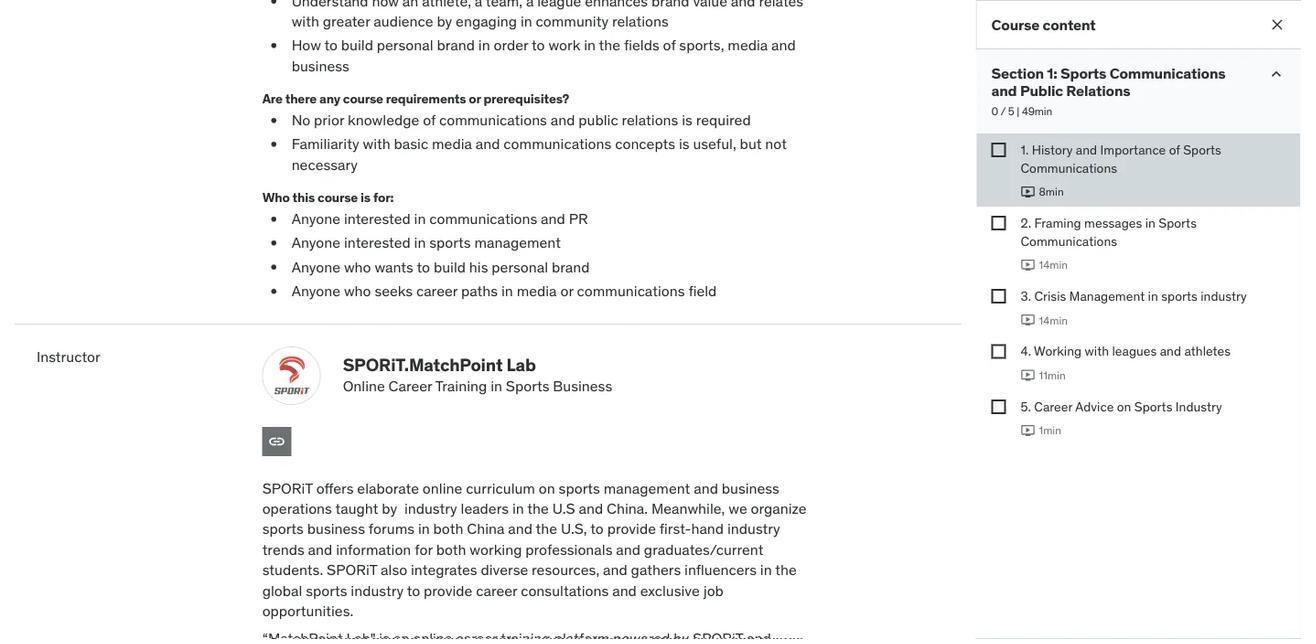 Task type: locate. For each thing, give the bounding box(es) containing it.
industry down online
[[404, 500, 457, 518]]

0 vertical spatial career
[[389, 377, 432, 396]]

provide down "integrates"
[[424, 582, 473, 600]]

familiarity
[[292, 135, 359, 153]]

1. history and importance of sports communications
[[1021, 142, 1222, 176]]

of right fields
[[663, 36, 676, 55]]

0 horizontal spatial on
[[539, 479, 555, 498]]

1 vertical spatial on
[[539, 479, 555, 498]]

information
[[336, 541, 411, 559]]

0 vertical spatial personal
[[377, 36, 433, 55]]

working
[[1034, 343, 1082, 360]]

sports inside who this course is for: anyone interested in communications and pr anyone interested in sports management anyone who wants to build his personal brand anyone who seeks career paths in media or communications field
[[429, 234, 471, 252]]

personal down 'audience'
[[377, 36, 433, 55]]

2 vertical spatial of
[[1169, 142, 1180, 158]]

0 vertical spatial of
[[663, 36, 676, 55]]

2 horizontal spatial brand
[[652, 0, 690, 10]]

career left paths at top
[[416, 282, 458, 301]]

league
[[537, 0, 581, 10]]

0 horizontal spatial management
[[474, 234, 561, 252]]

1 horizontal spatial provide
[[607, 520, 656, 539]]

hand
[[691, 520, 724, 539]]

sports up the "athletes"
[[1162, 288, 1198, 304]]

1 vertical spatial interested
[[344, 234, 411, 252]]

1 vertical spatial with
[[363, 135, 391, 153]]

1 vertical spatial of
[[423, 111, 436, 129]]

also
[[381, 561, 407, 580]]

or down pr on the top of page
[[561, 282, 574, 301]]

0 horizontal spatial provide
[[424, 582, 473, 600]]

media right paths at top
[[517, 282, 557, 301]]

0 vertical spatial build
[[341, 36, 373, 55]]

training
[[435, 377, 487, 396]]

0 horizontal spatial build
[[341, 36, 373, 55]]

offers
[[316, 479, 354, 498]]

industry
[[1201, 288, 1247, 304], [404, 500, 457, 518], [728, 520, 780, 539], [351, 582, 404, 600]]

0 vertical spatial with
[[292, 12, 319, 31]]

1 horizontal spatial brand
[[552, 258, 590, 276]]

an
[[403, 0, 419, 10]]

2 vertical spatial with
[[1085, 343, 1109, 360]]

brand left "value"
[[652, 0, 690, 10]]

of
[[663, 36, 676, 55], [423, 111, 436, 129], [1169, 142, 1180, 158]]

and up students.
[[308, 541, 333, 559]]

business
[[292, 56, 349, 75], [722, 479, 780, 498], [307, 520, 365, 539]]

sports
[[1061, 64, 1107, 83], [1184, 142, 1222, 158], [1159, 215, 1197, 231], [506, 377, 550, 396], [1135, 399, 1173, 415]]

xsmall image
[[992, 345, 1006, 359], [992, 400, 1006, 415]]

1 vertical spatial personal
[[492, 258, 548, 276]]

of inside are there any course requirements or prerequisites? no prior knowledge of communications and public relations is required familiarity with basic media and communications concepts is useful, but not necessary
[[423, 111, 436, 129]]

1 vertical spatial communications
[[1021, 160, 1118, 176]]

0 horizontal spatial with
[[292, 12, 319, 31]]

course
[[343, 90, 383, 107], [318, 189, 358, 205]]

no
[[292, 111, 310, 129]]

2 who from the top
[[344, 282, 371, 301]]

4. working with leagues and athletes
[[1021, 343, 1231, 360]]

play history and importance of sports communications image
[[1021, 185, 1036, 199]]

this
[[293, 189, 315, 205]]

2 vertical spatial is
[[361, 189, 371, 205]]

course up knowledge
[[343, 90, 383, 107]]

or right requirements
[[469, 90, 481, 107]]

with
[[292, 12, 319, 31], [363, 135, 391, 153], [1085, 343, 1109, 360]]

section 1: sports communications and public relations button
[[992, 64, 1253, 100]]

with up the "how"
[[292, 12, 319, 31]]

1 vertical spatial relations
[[622, 111, 679, 129]]

instructor
[[37, 347, 100, 366]]

0 vertical spatial both
[[433, 520, 463, 539]]

team,
[[486, 0, 523, 10]]

both left 'china'
[[433, 520, 463, 539]]

communications inside 2. framing messages in sports communications
[[1021, 233, 1118, 249]]

career
[[389, 377, 432, 396], [1034, 399, 1073, 415]]

relations
[[612, 12, 669, 31], [622, 111, 679, 129]]

course inside who this course is for: anyone interested in communications and pr anyone interested in sports management anyone who wants to build his personal brand anyone who seeks career paths in media or communications field
[[318, 189, 358, 205]]

management up his
[[474, 234, 561, 252]]

0 horizontal spatial media
[[432, 135, 472, 153]]

relates
[[759, 0, 804, 10]]

career inside sporit.matchpoint lab online career training in sports business
[[389, 377, 432, 396]]

of down requirements
[[423, 111, 436, 129]]

engaging
[[456, 12, 517, 31]]

and down gathers
[[612, 582, 637, 600]]

communications down history
[[1021, 160, 1118, 176]]

with inside sidebar element
[[1085, 343, 1109, 360]]

build
[[341, 36, 373, 55], [434, 258, 466, 276]]

sports inside sidebar element
[[1162, 288, 1198, 304]]

media
[[728, 36, 768, 55], [432, 135, 472, 153], [517, 282, 557, 301]]

sports up the u.s
[[559, 479, 600, 498]]

1 horizontal spatial sporit
[[327, 561, 377, 580]]

and inside who this course is for: anyone interested in communications and pr anyone interested in sports management anyone who wants to build his personal brand anyone who seeks career paths in media or communications field
[[541, 209, 565, 228]]

0 vertical spatial course
[[343, 90, 383, 107]]

0
[[992, 104, 999, 118]]

1 vertical spatial course
[[318, 189, 358, 205]]

1 horizontal spatial management
[[604, 479, 690, 498]]

u.s
[[553, 500, 575, 518]]

1 vertical spatial media
[[432, 135, 472, 153]]

in
[[521, 12, 532, 31], [478, 36, 490, 55], [584, 36, 596, 55], [414, 209, 426, 228], [1146, 215, 1156, 231], [414, 234, 426, 252], [501, 282, 513, 301], [1148, 288, 1159, 304], [491, 377, 502, 396], [512, 500, 524, 518], [418, 520, 430, 539], [760, 561, 772, 580]]

business down the 'taught'
[[307, 520, 365, 539]]

1 horizontal spatial a
[[526, 0, 534, 10]]

prior
[[314, 111, 344, 129]]

interested up "wants"
[[344, 234, 411, 252]]

1 vertical spatial or
[[561, 282, 574, 301]]

enhances
[[585, 0, 648, 10]]

1 horizontal spatial or
[[561, 282, 574, 301]]

on right advice
[[1117, 399, 1132, 415]]

audience
[[374, 12, 433, 31]]

media right sports,
[[728, 36, 768, 55]]

a up engaging
[[475, 0, 483, 10]]

and up /
[[992, 82, 1017, 100]]

1 horizontal spatial of
[[663, 36, 676, 55]]

relations
[[1067, 82, 1131, 100]]

sidebar element
[[976, 0, 1301, 640]]

sports
[[429, 234, 471, 252], [1162, 288, 1198, 304], [559, 479, 600, 498], [262, 520, 304, 539], [306, 582, 347, 600]]

5.
[[1021, 399, 1031, 415]]

is left the required on the right top of page
[[682, 111, 693, 129]]

0 horizontal spatial brand
[[437, 36, 475, 55]]

communications down framing at the right of the page
[[1021, 233, 1118, 249]]

working
[[470, 541, 522, 559]]

1 xsmall image from the top
[[992, 143, 1006, 158]]

and inside 1. history and importance of sports communications
[[1076, 142, 1098, 158]]

paths
[[461, 282, 498, 301]]

on inside sidebar element
[[1117, 399, 1132, 415]]

0 vertical spatial or
[[469, 90, 481, 107]]

1 xsmall image from the top
[[992, 345, 1006, 359]]

to right the "how"
[[324, 36, 338, 55]]

1 vertical spatial build
[[434, 258, 466, 276]]

requirements
[[386, 90, 466, 107]]

14min for crisis
[[1039, 313, 1068, 327]]

3.
[[1021, 288, 1031, 304]]

5
[[1008, 104, 1015, 118]]

for:
[[373, 189, 394, 205]]

the left the u.s
[[528, 500, 549, 518]]

2 xsmall image from the top
[[992, 216, 1006, 231]]

1 horizontal spatial career
[[1034, 399, 1073, 415]]

operations
[[262, 500, 332, 518]]

xsmall image left 5. at the right bottom of the page
[[992, 400, 1006, 415]]

sports right messages
[[1159, 215, 1197, 231]]

and left pr on the top of page
[[541, 209, 565, 228]]

or inside are there any course requirements or prerequisites? no prior knowledge of communications and public relations is required familiarity with basic media and communications concepts is useful, but not necessary
[[469, 90, 481, 107]]

5. career advice on sports industry
[[1021, 399, 1223, 415]]

xsmall image left 2. at top
[[992, 216, 1006, 231]]

1 horizontal spatial on
[[1117, 399, 1132, 415]]

2 xsmall image from the top
[[992, 400, 1006, 415]]

and up u.s,
[[579, 500, 603, 518]]

sporit.matchpoint
[[343, 354, 503, 376]]

1 vertical spatial sporit
[[327, 561, 377, 580]]

build left his
[[434, 258, 466, 276]]

sports inside sporit.matchpoint lab online career training in sports business
[[506, 377, 550, 396]]

2 vertical spatial media
[[517, 282, 557, 301]]

career inside who this course is for: anyone interested in communications and pr anyone interested in sports management anyone who wants to build his personal brand anyone who seeks career paths in media or communications field
[[416, 282, 458, 301]]

brand inside who this course is for: anyone interested in communications and pr anyone interested in sports management anyone who wants to build his personal brand anyone who seeks career paths in media or communications field
[[552, 258, 590, 276]]

the left fields
[[599, 36, 621, 55]]

0 vertical spatial is
[[682, 111, 693, 129]]

0 horizontal spatial of
[[423, 111, 436, 129]]

or
[[469, 90, 481, 107], [561, 282, 574, 301]]

2 horizontal spatial media
[[728, 36, 768, 55]]

0 horizontal spatial sporit
[[262, 479, 313, 498]]

2 horizontal spatial with
[[1085, 343, 1109, 360]]

build down greater
[[341, 36, 373, 55]]

1 vertical spatial provide
[[424, 582, 473, 600]]

both up "integrates"
[[436, 541, 466, 559]]

sports right 1:
[[1061, 64, 1107, 83]]

0 horizontal spatial career
[[416, 282, 458, 301]]

1 vertical spatial 14min
[[1039, 313, 1068, 327]]

0 vertical spatial xsmall image
[[992, 345, 1006, 359]]

career down sporit.matchpoint
[[389, 377, 432, 396]]

business down the "how"
[[292, 56, 349, 75]]

sports up his
[[429, 234, 471, 252]]

industry up the "athletes"
[[1201, 288, 1247, 304]]

advice
[[1076, 399, 1114, 415]]

career down diverse
[[476, 582, 517, 600]]

brand down the by
[[437, 36, 475, 55]]

online
[[423, 479, 462, 498]]

0 vertical spatial on
[[1117, 399, 1132, 415]]

career up 1min
[[1034, 399, 1073, 415]]

the down the u.s
[[536, 520, 557, 539]]

3 anyone from the top
[[292, 258, 340, 276]]

0 horizontal spatial a
[[475, 0, 483, 10]]

1 14min from the top
[[1039, 258, 1068, 272]]

1 horizontal spatial media
[[517, 282, 557, 301]]

1 vertical spatial career
[[1034, 399, 1073, 415]]

communications up his
[[429, 209, 537, 228]]

2 horizontal spatial of
[[1169, 142, 1180, 158]]

content
[[1043, 15, 1096, 34]]

2 vertical spatial brand
[[552, 258, 590, 276]]

community
[[536, 12, 609, 31]]

0 horizontal spatial personal
[[377, 36, 433, 55]]

concepts
[[615, 135, 675, 153]]

career
[[416, 282, 458, 301], [476, 582, 517, 600]]

industry inside sidebar element
[[1201, 288, 1247, 304]]

sports up opportunities.
[[306, 582, 347, 600]]

basic
[[394, 135, 428, 153]]

0 vertical spatial xsmall image
[[992, 143, 1006, 158]]

0 vertical spatial who
[[344, 258, 371, 276]]

14min down crisis on the top of the page
[[1039, 313, 1068, 327]]

play career advice on sports industry image
[[1021, 424, 1036, 438]]

professionals
[[526, 541, 613, 559]]

brand down pr on the top of page
[[552, 258, 590, 276]]

2 interested from the top
[[344, 234, 411, 252]]

1 horizontal spatial build
[[434, 258, 466, 276]]

who
[[344, 258, 371, 276], [344, 282, 371, 301]]

1 horizontal spatial career
[[476, 582, 517, 600]]

both
[[433, 520, 463, 539], [436, 541, 466, 559]]

xsmall image left 1.
[[992, 143, 1006, 158]]

section
[[992, 64, 1044, 83]]

global
[[262, 582, 302, 600]]

anyone
[[292, 209, 340, 228], [292, 234, 340, 252], [292, 258, 340, 276], [292, 282, 340, 301]]

personal right his
[[492, 258, 548, 276]]

0 vertical spatial media
[[728, 36, 768, 55]]

media right basic
[[432, 135, 472, 153]]

0 vertical spatial interested
[[344, 209, 411, 228]]

1 vertical spatial xsmall image
[[992, 400, 1006, 415]]

to inside who this course is for: anyone interested in communications and pr anyone interested in sports management anyone who wants to build his personal brand anyone who seeks career paths in media or communications field
[[417, 258, 430, 276]]

and down relates
[[772, 36, 796, 55]]

communications left field
[[577, 282, 685, 301]]

who left seeks
[[344, 282, 371, 301]]

not
[[765, 135, 787, 153]]

with left leagues
[[1085, 343, 1109, 360]]

0 vertical spatial 14min
[[1039, 258, 1068, 272]]

taught
[[335, 500, 378, 518]]

framing
[[1035, 215, 1082, 231]]

is
[[682, 111, 693, 129], [679, 135, 690, 153], [361, 189, 371, 205]]

media inside are there any course requirements or prerequisites? no prior knowledge of communications and public relations is required familiarity with basic media and communications concepts is useful, but not necessary
[[432, 135, 472, 153]]

sports right 'importance'
[[1184, 142, 1222, 158]]

china
[[467, 520, 505, 539]]

play working with leagues and athletes image
[[1021, 368, 1036, 383]]

sporit.matchpoint lab link
[[343, 354, 536, 376]]

relations up fields
[[612, 12, 669, 31]]

2. framing messages in sports communications
[[1021, 215, 1197, 249]]

with inside "understand how an athlete, a team, a league enhances brand value and relates with greater audience by engaging in community relations how to build personal brand in order to work in the fields of sports, media and business"
[[292, 12, 319, 31]]

1 vertical spatial who
[[344, 282, 371, 301]]

who left "wants"
[[344, 258, 371, 276]]

a right team,
[[526, 0, 534, 10]]

0 vertical spatial management
[[474, 234, 561, 252]]

communications
[[1110, 64, 1226, 83], [1021, 160, 1118, 176], [1021, 233, 1118, 249]]

to
[[324, 36, 338, 55], [532, 36, 545, 55], [417, 258, 430, 276], [591, 520, 604, 539], [407, 582, 420, 600]]

1 horizontal spatial personal
[[492, 258, 548, 276]]

0 horizontal spatial career
[[389, 377, 432, 396]]

14min
[[1039, 258, 1068, 272], [1039, 313, 1068, 327]]

course right the this
[[318, 189, 358, 205]]

1 horizontal spatial with
[[363, 135, 391, 153]]

knowledge
[[348, 111, 419, 129]]

with down knowledge
[[363, 135, 391, 153]]

interested down for:
[[344, 209, 411, 228]]

0 vertical spatial business
[[292, 56, 349, 75]]

2 vertical spatial xsmall image
[[992, 289, 1006, 304]]

communications down prerequisites?
[[439, 111, 547, 129]]

2 14min from the top
[[1039, 313, 1068, 327]]

on up the u.s
[[539, 479, 555, 498]]

0 horizontal spatial or
[[469, 90, 481, 107]]

is left useful, at right
[[679, 135, 690, 153]]

management up china.
[[604, 479, 690, 498]]

xsmall image
[[992, 143, 1006, 158], [992, 216, 1006, 231], [992, 289, 1006, 304]]

3 xsmall image from the top
[[992, 289, 1006, 304]]

communications up 'importance'
[[1110, 64, 1226, 83]]

and left public
[[551, 111, 575, 129]]

brand
[[652, 0, 690, 10], [437, 36, 475, 55], [552, 258, 590, 276]]

and right history
[[1076, 142, 1098, 158]]

provide down china.
[[607, 520, 656, 539]]

media inside who this course is for: anyone interested in communications and pr anyone interested in sports management anyone who wants to build his personal brand anyone who seeks career paths in media or communications field
[[517, 282, 557, 301]]

1 vertical spatial career
[[476, 582, 517, 600]]

field
[[689, 282, 717, 301]]

xsmall image left 4.
[[992, 345, 1006, 359]]

to right "wants"
[[417, 258, 430, 276]]

sports down lab
[[506, 377, 550, 396]]

management inside who this course is for: anyone interested in communications and pr anyone interested in sports management anyone who wants to build his personal brand anyone who seeks career paths in media or communications field
[[474, 234, 561, 252]]

relations up concepts
[[622, 111, 679, 129]]

sporit down information
[[327, 561, 377, 580]]

0 vertical spatial relations
[[612, 12, 669, 31]]

sporit
[[262, 479, 313, 498], [327, 561, 377, 580]]

the
[[599, 36, 621, 55], [528, 500, 549, 518], [536, 520, 557, 539], [775, 561, 797, 580]]

the down organize
[[775, 561, 797, 580]]

sports up trends
[[262, 520, 304, 539]]

sporit up 'operations'
[[262, 479, 313, 498]]

xsmall image for 1.
[[992, 143, 1006, 158]]

xsmall image left 3.
[[992, 289, 1006, 304]]

personal inside who this course is for: anyone interested in communications and pr anyone interested in sports management anyone who wants to build his personal brand anyone who seeks career paths in media or communications field
[[492, 258, 548, 276]]

personal inside "understand how an athlete, a team, a league enhances brand value and relates with greater audience by engaging in community relations how to build personal brand in order to work in the fields of sports, media and business"
[[377, 36, 433, 55]]

understand how an athlete, a team, a league enhances brand value and relates with greater audience by engaging in community relations how to build personal brand in order to work in the fields of sports, media and business
[[292, 0, 804, 75]]

relations inside "understand how an athlete, a team, a league enhances brand value and relates with greater audience by engaging in community relations how to build personal brand in order to work in the fields of sports, media and business"
[[612, 12, 669, 31]]

14min right "play framing messages in sports communications" icon on the right of the page
[[1039, 258, 1068, 272]]

2 vertical spatial communications
[[1021, 233, 1118, 249]]

china.
[[607, 500, 648, 518]]

1 vertical spatial brand
[[437, 36, 475, 55]]

media inside "understand how an athlete, a team, a league enhances brand value and relates with greater audience by engaging in community relations how to build personal brand in order to work in the fields of sports, media and business"
[[728, 36, 768, 55]]

0 vertical spatial career
[[416, 282, 458, 301]]

business up we
[[722, 479, 780, 498]]

1 vertical spatial business
[[722, 479, 780, 498]]

0 vertical spatial communications
[[1110, 64, 1226, 83]]

of right 'importance'
[[1169, 142, 1180, 158]]

is left for:
[[361, 189, 371, 205]]

1 vertical spatial management
[[604, 479, 690, 498]]

1 vertical spatial xsmall image
[[992, 216, 1006, 231]]

industry down we
[[728, 520, 780, 539]]



Task type: vqa. For each thing, say whether or not it's contained in the screenshot.


Task type: describe. For each thing, give the bounding box(es) containing it.
sports,
[[679, 36, 724, 55]]

in inside sporit.matchpoint lab online career training in sports business
[[491, 377, 502, 396]]

and right "value"
[[731, 0, 756, 10]]

to down 'also'
[[407, 582, 420, 600]]

job
[[703, 582, 724, 600]]

relations inside are there any course requirements or prerequisites? no prior knowledge of communications and public relations is required familiarity with basic media and communications concepts is useful, but not necessary
[[622, 111, 679, 129]]

organize
[[751, 500, 807, 518]]

management inside sporit offers elaborate online curriculum on sports management and business operations taught by  industry leaders in the u.s and china. meanwhile, we organize sports business forums in both china and the u.s, to provide first-hand industry trends and information for both working professionals and graduates/current students. sporit also integrates diverse resources, and gathers influencers in the global sports industry to provide career consultations and exclusive job opportunities.
[[604, 479, 690, 498]]

fields
[[624, 36, 660, 55]]

industry
[[1176, 399, 1223, 415]]

play crisis management in sports industry image
[[1021, 313, 1036, 328]]

are there any course requirements or prerequisites? no prior knowledge of communications and public relations is required familiarity with basic media and communications concepts is useful, but not necessary
[[262, 90, 787, 174]]

how
[[292, 36, 321, 55]]

sports inside section 1: sports communications and public relations 0 / 5 | 49min
[[1061, 64, 1107, 83]]

/
[[1001, 104, 1006, 118]]

xsmall image for 3.
[[992, 289, 1006, 304]]

small image
[[1268, 65, 1286, 83]]

personal website image
[[268, 433, 286, 451]]

integrates
[[411, 561, 477, 580]]

sports left industry
[[1135, 399, 1173, 415]]

and inside section 1: sports communications and public relations 0 / 5 | 49min
[[992, 82, 1017, 100]]

2 anyone from the top
[[292, 234, 340, 252]]

and up meanwhile,
[[694, 479, 718, 498]]

0 vertical spatial provide
[[607, 520, 656, 539]]

trends
[[262, 541, 305, 559]]

build inside who this course is for: anyone interested in communications and pr anyone interested in sports management anyone who wants to build his personal brand anyone who seeks career paths in media or communications field
[[434, 258, 466, 276]]

forums
[[369, 520, 415, 539]]

communications inside 1. history and importance of sports communications
[[1021, 160, 1118, 176]]

3. crisis management in sports industry
[[1021, 288, 1247, 304]]

the inside "understand how an athlete, a team, a league enhances brand value and relates with greater audience by engaging in community relations how to build personal brand in order to work in the fields of sports, media and business"
[[599, 36, 621, 55]]

2 vertical spatial business
[[307, 520, 365, 539]]

greater
[[323, 12, 370, 31]]

pr
[[569, 209, 588, 228]]

opportunities.
[[262, 602, 354, 621]]

4 anyone from the top
[[292, 282, 340, 301]]

there
[[285, 90, 317, 107]]

11min
[[1039, 369, 1066, 383]]

meanwhile,
[[652, 500, 725, 518]]

or inside who this course is for: anyone interested in communications and pr anyone interested in sports management anyone who wants to build his personal brand anyone who seeks career paths in media or communications field
[[561, 282, 574, 301]]

14min for framing
[[1039, 258, 1068, 272]]

to left work
[[532, 36, 545, 55]]

xsmall image for 4. working with leagues and athletes
[[992, 345, 1006, 359]]

1 interested from the top
[[344, 209, 411, 228]]

understand
[[292, 0, 368, 10]]

xsmall image for 2.
[[992, 216, 1006, 231]]

to right u.s,
[[591, 520, 604, 539]]

order
[[494, 36, 528, 55]]

is inside who this course is for: anyone interested in communications and pr anyone interested in sports management anyone who wants to build his personal brand anyone who seeks career paths in media or communications field
[[361, 189, 371, 205]]

close course content sidebar image
[[1268, 16, 1287, 34]]

sporit offers elaborate online curriculum on sports management and business operations taught by  industry leaders in the u.s and china. meanwhile, we organize sports business forums in both china and the u.s, to provide first-hand industry trends and information for both working professionals and graduates/current students. sporit also integrates diverse resources, and gathers influencers in the global sports industry to provide career consultations and exclusive job opportunities.
[[262, 479, 807, 621]]

who
[[262, 189, 290, 205]]

athletes
[[1185, 343, 1231, 360]]

career inside sidebar element
[[1034, 399, 1073, 415]]

and left gathers
[[603, 561, 628, 580]]

resources,
[[532, 561, 600, 580]]

crisis
[[1035, 288, 1067, 304]]

course
[[992, 15, 1040, 34]]

importance
[[1101, 142, 1166, 158]]

course content
[[992, 15, 1096, 34]]

and up the working
[[508, 520, 533, 539]]

career inside sporit offers elaborate online curriculum on sports management and business operations taught by  industry leaders in the u.s and china. meanwhile, we organize sports business forums in both china and the u.s, to provide first-hand industry trends and information for both working professionals and graduates/current students. sporit also integrates diverse resources, and gathers influencers in the global sports industry to provide career consultations and exclusive job opportunities.
[[476, 582, 517, 600]]

1 a from the left
[[475, 0, 483, 10]]

and right leagues
[[1160, 343, 1182, 360]]

1 anyone from the top
[[292, 209, 340, 228]]

of inside 1. history and importance of sports communications
[[1169, 142, 1180, 158]]

seeks
[[375, 282, 413, 301]]

4.
[[1021, 343, 1031, 360]]

section 1: sports communications and public relations 0 / 5 | 49min
[[992, 64, 1226, 118]]

business inside "understand how an athlete, a team, a league enhances brand value and relates with greater audience by engaging in community relations how to build personal brand in order to work in the fields of sports, media and business"
[[292, 56, 349, 75]]

his
[[469, 258, 488, 276]]

communications down public
[[504, 135, 612, 153]]

49min
[[1022, 104, 1053, 118]]

students.
[[262, 561, 323, 580]]

1 vertical spatial both
[[436, 541, 466, 559]]

necessary
[[292, 155, 358, 174]]

lab
[[507, 354, 536, 376]]

curriculum
[[466, 479, 535, 498]]

how
[[372, 0, 399, 10]]

industry down 'also'
[[351, 582, 404, 600]]

8min
[[1039, 185, 1064, 199]]

influencers
[[685, 561, 757, 580]]

1 who from the top
[[344, 258, 371, 276]]

who this course is for: anyone interested in communications and pr anyone interested in sports management anyone who wants to build his personal brand anyone who seeks career paths in media or communications field
[[262, 189, 717, 301]]

u.s,
[[561, 520, 587, 539]]

public
[[579, 111, 618, 129]]

business
[[553, 377, 612, 396]]

graduates/current
[[644, 541, 764, 559]]

first-
[[660, 520, 691, 539]]

2 a from the left
[[526, 0, 534, 10]]

value
[[693, 0, 728, 10]]

any
[[319, 90, 340, 107]]

course inside are there any course requirements or prerequisites? no prior knowledge of communications and public relations is required familiarity with basic media and communications concepts is useful, but not necessary
[[343, 90, 383, 107]]

required
[[696, 111, 751, 129]]

useful,
[[693, 135, 737, 153]]

athlete,
[[422, 0, 471, 10]]

elaborate
[[357, 479, 419, 498]]

leaders
[[461, 500, 509, 518]]

and up gathers
[[616, 541, 641, 559]]

consultations
[[521, 582, 609, 600]]

for
[[415, 541, 433, 559]]

0 vertical spatial sporit
[[262, 479, 313, 498]]

with inside are there any course requirements or prerequisites? no prior knowledge of communications and public relations is required familiarity with basic media and communications concepts is useful, but not necessary
[[363, 135, 391, 153]]

play framing messages in sports communications image
[[1021, 258, 1036, 273]]

management
[[1070, 288, 1145, 304]]

by
[[437, 12, 452, 31]]

exclusive
[[640, 582, 700, 600]]

build inside "understand how an athlete, a team, a league enhances brand value and relates with greater audience by engaging in community relations how to build personal brand in order to work in the fields of sports, media and business"
[[341, 36, 373, 55]]

|
[[1017, 104, 1020, 118]]

gathers
[[631, 561, 681, 580]]

online
[[343, 377, 385, 396]]

2.
[[1021, 215, 1031, 231]]

sports inside 1. history and importance of sports communications
[[1184, 142, 1222, 158]]

0 vertical spatial brand
[[652, 0, 690, 10]]

communications inside section 1: sports communications and public relations 0 / 5 | 49min
[[1110, 64, 1226, 83]]

and down prerequisites?
[[476, 135, 500, 153]]

1.
[[1021, 142, 1029, 158]]

of inside "understand how an athlete, a team, a league enhances brand value and relates with greater audience by engaging in community relations how to build personal brand in order to work in the fields of sports, media and business"
[[663, 36, 676, 55]]

but
[[740, 135, 762, 153]]

are
[[262, 90, 283, 107]]

1 vertical spatial is
[[679, 135, 690, 153]]

wants
[[375, 258, 414, 276]]

sports inside 2. framing messages in sports communications
[[1159, 215, 1197, 231]]

work
[[549, 36, 581, 55]]

in inside 2. framing messages in sports communications
[[1146, 215, 1156, 231]]

prerequisites?
[[484, 90, 569, 107]]

on inside sporit offers elaborate online curriculum on sports management and business operations taught by  industry leaders in the u.s and china. meanwhile, we organize sports business forums in both china and the u.s, to provide first-hand industry trends and information for both working professionals and graduates/current students. sporit also integrates diverse resources, and gathers influencers in the global sports industry to provide career consultations and exclusive job opportunities.
[[539, 479, 555, 498]]

xsmall image for 5. career advice on sports industry
[[992, 400, 1006, 415]]

leagues
[[1112, 343, 1157, 360]]



